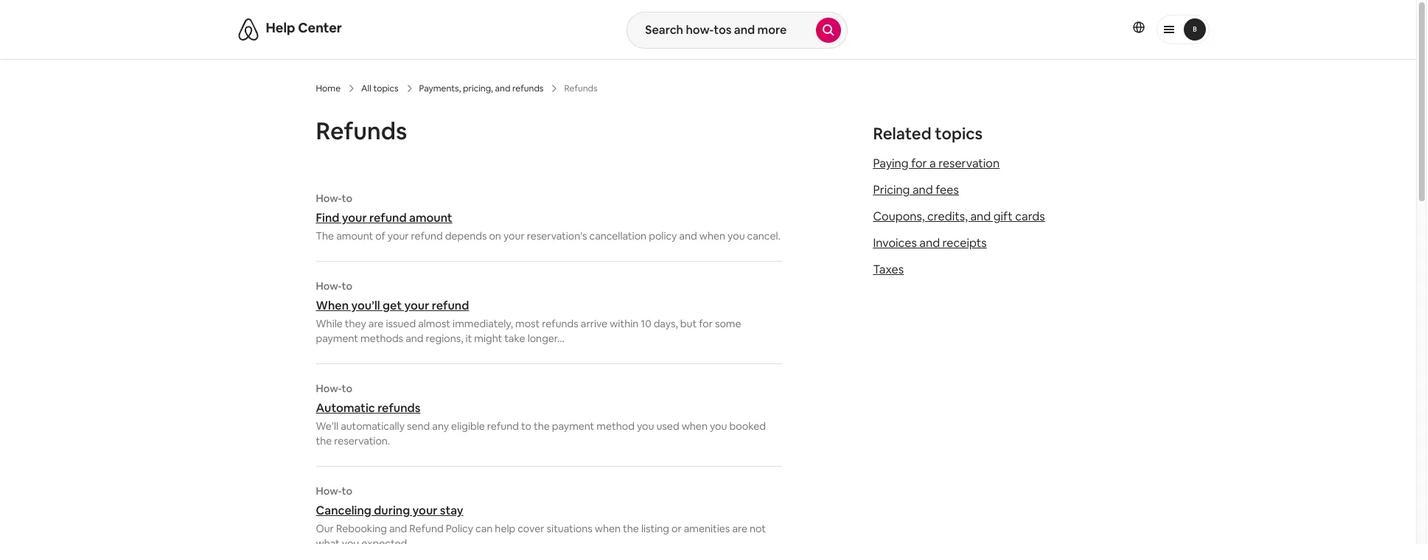Task type: describe. For each thing, give the bounding box(es) containing it.
longer…
[[528, 332, 565, 345]]

pricing and fees link
[[874, 182, 959, 198]]

your right on
[[504, 229, 525, 243]]

while
[[316, 317, 343, 330]]

refund up the of
[[370, 210, 407, 226]]

some
[[715, 317, 742, 330]]

reservation.
[[334, 434, 390, 448]]

1 horizontal spatial the
[[534, 420, 550, 433]]

arrive
[[581, 317, 608, 330]]

refund
[[410, 522, 444, 535]]

on
[[489, 229, 501, 243]]

to down automatic refunds link
[[521, 420, 532, 433]]

find your refund amount link
[[316, 210, 782, 226]]

eligible
[[451, 420, 485, 433]]

within
[[610, 317, 639, 330]]

refund inside "how-to when you'll get your refund while they are issued almost immediately, most refunds arrive within 10 days, but for some payment methods and regions, it might take longer…"
[[432, 298, 469, 313]]

rebooking
[[336, 522, 387, 535]]

send
[[407, 420, 430, 433]]

receipts
[[943, 235, 987, 251]]

and left fees
[[913, 182, 934, 198]]

expected.
[[362, 537, 410, 544]]

method
[[597, 420, 635, 433]]

regions,
[[426, 332, 464, 345]]

payments, pricing, and refunds
[[419, 83, 544, 94]]

topics for related topics
[[935, 123, 983, 144]]

how- for when
[[316, 280, 342, 293]]

fees
[[936, 182, 959, 198]]

Search how-tos and more search field
[[628, 13, 817, 48]]

home link
[[316, 83, 341, 94]]

your right find
[[342, 210, 367, 226]]

are inside how-to canceling during your stay our rebooking and refund policy can help cover situations when the listing or amenities are not what you expected.
[[733, 522, 748, 535]]

payments, pricing, and refunds link
[[419, 83, 544, 94]]

when you'll get your refund link
[[316, 298, 782, 313]]

canceling during your stay link
[[316, 503, 782, 519]]

might
[[475, 332, 502, 345]]

stay
[[440, 503, 464, 519]]

refunds for and
[[513, 83, 544, 94]]

all topics link
[[361, 83, 399, 94]]

refunds for automatic
[[378, 401, 421, 416]]

paying
[[874, 156, 909, 171]]

you'll
[[351, 298, 380, 313]]

topics for all topics
[[374, 83, 399, 94]]

it
[[466, 332, 472, 345]]

credits,
[[928, 209, 968, 224]]

for inside "how-to when you'll get your refund while they are issued almost immediately, most refunds arrive within 10 days, but for some payment methods and regions, it might take longer…"
[[699, 317, 713, 330]]

are inside "how-to when you'll get your refund while they are issued almost immediately, most refunds arrive within 10 days, but for some payment methods and regions, it might take longer…"
[[369, 317, 384, 330]]

we'll
[[316, 420, 339, 433]]

any
[[432, 420, 449, 433]]

1 horizontal spatial amount
[[409, 210, 453, 226]]

0 horizontal spatial amount
[[336, 229, 373, 243]]

all topics
[[361, 83, 399, 94]]

when inside how-to find your refund amount the amount of your refund depends on your reservation's cancellation policy and when you cancel.
[[700, 229, 726, 243]]

and right pricing,
[[495, 83, 511, 94]]

to for automatic refunds
[[342, 382, 353, 395]]

depends
[[445, 229, 487, 243]]

how- for automatic
[[316, 382, 342, 395]]

how-to find your refund amount the amount of your refund depends on your reservation's cancellation policy and when you cancel.
[[316, 192, 781, 243]]

when you'll get your refund element
[[316, 280, 782, 346]]

when inside how-to canceling during your stay our rebooking and refund policy can help cover situations when the listing or amenities are not what you expected.
[[595, 522, 621, 535]]

how-to automatic refunds we'll automatically send any eligible refund to the payment method you used when you booked the reservation.
[[316, 382, 766, 448]]

policy
[[649, 229, 677, 243]]

to for canceling during your stay
[[342, 485, 353, 498]]

and down credits,
[[920, 235, 940, 251]]

the
[[316, 229, 334, 243]]

related topics
[[874, 123, 983, 144]]

your inside how-to canceling during your stay our rebooking and refund policy can help cover situations when the listing or amenities are not what you expected.
[[413, 503, 438, 519]]

most
[[516, 317, 540, 330]]

issued
[[386, 317, 416, 330]]

reservation
[[939, 156, 1000, 171]]

or
[[672, 522, 682, 535]]

refunds inside "how-to when you'll get your refund while they are issued almost immediately, most refunds arrive within 10 days, but for some payment methods and regions, it might take longer…"
[[542, 317, 579, 330]]

reservation's
[[527, 229, 587, 243]]

cancel.
[[748, 229, 781, 243]]

cover
[[518, 522, 545, 535]]

situations
[[547, 522, 593, 535]]

invoices
[[874, 235, 917, 251]]

paying for a reservation
[[874, 156, 1000, 171]]

cancellation
[[590, 229, 647, 243]]

related
[[874, 123, 932, 144]]

paying for a reservation link
[[874, 156, 1000, 171]]

help center
[[266, 19, 342, 36]]

they
[[345, 317, 366, 330]]

and left gift
[[971, 209, 991, 224]]

and inside how-to canceling during your stay our rebooking and refund policy can help cover situations when the listing or amenities are not what you expected.
[[389, 522, 407, 535]]

you inside how-to find your refund amount the amount of your refund depends on your reservation's cancellation policy and when you cancel.
[[728, 229, 745, 243]]

coupons, credits, and gift cards
[[874, 209, 1046, 224]]

your inside "how-to when you'll get your refund while they are issued almost immediately, most refunds arrive within 10 days, but for some payment methods and regions, it might take longer…"
[[405, 298, 430, 313]]

get
[[383, 298, 402, 313]]

methods
[[361, 332, 404, 345]]

gift
[[994, 209, 1013, 224]]

help
[[266, 19, 295, 36]]



Task type: vqa. For each thing, say whether or not it's contained in the screenshot.
"How-" within How-to Automatic refunds We'll automatically send any eligible refund to the payment method you used when you booked the reservation.
yes



Task type: locate. For each thing, give the bounding box(es) containing it.
home
[[316, 83, 341, 94]]

center
[[298, 19, 342, 36]]

to inside how-to find your refund amount the amount of your refund depends on your reservation's cancellation policy and when you cancel.
[[342, 192, 353, 205]]

find
[[316, 210, 340, 226]]

automatic refunds element
[[316, 382, 782, 448]]

how- up the canceling
[[316, 485, 342, 498]]

how- inside how-to find your refund amount the amount of your refund depends on your reservation's cancellation policy and when you cancel.
[[316, 192, 342, 205]]

can
[[476, 522, 493, 535]]

you left booked
[[710, 420, 728, 433]]

2 horizontal spatial the
[[623, 522, 639, 535]]

automatic refunds link
[[316, 401, 782, 416]]

and
[[495, 83, 511, 94], [913, 182, 934, 198], [971, 209, 991, 224], [680, 229, 698, 243], [920, 235, 940, 251], [406, 332, 424, 345], [389, 522, 407, 535]]

and right policy
[[680, 229, 698, 243]]

to
[[342, 192, 353, 205], [342, 280, 353, 293], [342, 382, 353, 395], [521, 420, 532, 433], [342, 485, 353, 498]]

4 how- from the top
[[316, 485, 342, 498]]

canceling during your stay element
[[316, 485, 782, 544]]

you down rebooking
[[342, 537, 359, 544]]

automatically
[[341, 420, 405, 433]]

listing
[[642, 522, 670, 535]]

to up the automatic
[[342, 382, 353, 395]]

the down automatic refunds link
[[534, 420, 550, 433]]

you
[[728, 229, 745, 243], [637, 420, 655, 433], [710, 420, 728, 433], [342, 537, 359, 544]]

payment down automatic refunds link
[[552, 420, 595, 433]]

to up the canceling
[[342, 485, 353, 498]]

what
[[316, 537, 340, 544]]

when right policy
[[700, 229, 726, 243]]

payment down the while
[[316, 332, 358, 345]]

0 vertical spatial amount
[[409, 210, 453, 226]]

you left used
[[637, 420, 655, 433]]

3 how- from the top
[[316, 382, 342, 395]]

not
[[750, 522, 766, 535]]

a
[[930, 156, 936, 171]]

refund up almost
[[432, 298, 469, 313]]

1 vertical spatial the
[[316, 434, 332, 448]]

0 vertical spatial for
[[912, 156, 928, 171]]

for right but
[[699, 317, 713, 330]]

topics up reservation at the top right of page
[[935, 123, 983, 144]]

None search field
[[627, 12, 848, 49]]

booked
[[730, 420, 766, 433]]

your right the of
[[388, 229, 409, 243]]

when
[[316, 298, 349, 313]]

0 horizontal spatial payment
[[316, 332, 358, 345]]

help center link
[[266, 19, 342, 36]]

and inside how-to find your refund amount the amount of your refund depends on your reservation's cancellation policy and when you cancel.
[[680, 229, 698, 243]]

for
[[912, 156, 928, 171], [699, 317, 713, 330]]

1 horizontal spatial are
[[733, 522, 748, 535]]

1 vertical spatial payment
[[552, 420, 595, 433]]

topics right all
[[374, 83, 399, 94]]

and down issued
[[406, 332, 424, 345]]

refunds up send
[[378, 401, 421, 416]]

help
[[495, 522, 516, 535]]

0 vertical spatial topics
[[374, 83, 399, 94]]

1 vertical spatial refunds
[[542, 317, 579, 330]]

payment inside "how-to when you'll get your refund while they are issued almost immediately, most refunds arrive within 10 days, but for some payment methods and regions, it might take longer…"
[[316, 332, 358, 345]]

used
[[657, 420, 680, 433]]

invoices and receipts
[[874, 235, 987, 251]]

1 vertical spatial when
[[682, 420, 708, 433]]

you inside how-to canceling during your stay our rebooking and refund policy can help cover situations when the listing or amenities are not what you expected.
[[342, 537, 359, 544]]

coupons, credits, and gift cards link
[[874, 209, 1046, 224]]

policy
[[446, 522, 474, 535]]

2 vertical spatial the
[[623, 522, 639, 535]]

2 vertical spatial refunds
[[378, 401, 421, 416]]

when right situations
[[595, 522, 621, 535]]

refunds up longer…
[[542, 317, 579, 330]]

cards
[[1016, 209, 1046, 224]]

2 how- from the top
[[316, 280, 342, 293]]

1 vertical spatial are
[[733, 522, 748, 535]]

pricing and fees
[[874, 182, 959, 198]]

when
[[700, 229, 726, 243], [682, 420, 708, 433], [595, 522, 621, 535]]

pricing,
[[463, 83, 493, 94]]

refunds right pricing,
[[513, 83, 544, 94]]

airbnb homepage image
[[236, 18, 260, 41]]

1 vertical spatial for
[[699, 317, 713, 330]]

1 vertical spatial amount
[[336, 229, 373, 243]]

how- for canceling
[[316, 485, 342, 498]]

days,
[[654, 317, 678, 330]]

0 vertical spatial when
[[700, 229, 726, 243]]

automatic
[[316, 401, 375, 416]]

0 horizontal spatial the
[[316, 434, 332, 448]]

taxes link
[[874, 262, 904, 277]]

our
[[316, 522, 334, 535]]

refunds inside how-to automatic refunds we'll automatically send any eligible refund to the payment method you used when you booked the reservation.
[[378, 401, 421, 416]]

your up refund
[[413, 503, 438, 519]]

refunds
[[316, 116, 407, 146]]

payment inside how-to automatic refunds we'll automatically send any eligible refund to the payment method you used when you booked the reservation.
[[552, 420, 595, 433]]

the down we'll
[[316, 434, 332, 448]]

payment
[[316, 332, 358, 345], [552, 420, 595, 433]]

canceling
[[316, 503, 372, 519]]

your
[[342, 210, 367, 226], [388, 229, 409, 243], [504, 229, 525, 243], [405, 298, 430, 313], [413, 503, 438, 519]]

1 horizontal spatial for
[[912, 156, 928, 171]]

find your refund amount element
[[316, 192, 782, 243]]

to inside "how-to when you'll get your refund while they are issued almost immediately, most refunds arrive within 10 days, but for some payment methods and regions, it might take longer…"
[[342, 280, 353, 293]]

and inside "how-to when you'll get your refund while they are issued almost immediately, most refunds arrive within 10 days, but for some payment methods and regions, it might take longer…"
[[406, 332, 424, 345]]

of
[[376, 229, 386, 243]]

to inside how-to canceling during your stay our rebooking and refund policy can help cover situations when the listing or amenities are not what you expected.
[[342, 485, 353, 498]]

how-to canceling during your stay our rebooking and refund policy can help cover situations when the listing or amenities are not what you expected.
[[316, 485, 766, 544]]

1 how- from the top
[[316, 192, 342, 205]]

how- inside how-to canceling during your stay our rebooking and refund policy can help cover situations when the listing or amenities are not what you expected.
[[316, 485, 342, 498]]

to for when you'll get your refund
[[342, 280, 353, 293]]

0 horizontal spatial are
[[369, 317, 384, 330]]

main navigation menu image
[[1184, 18, 1206, 40]]

amount
[[409, 210, 453, 226], [336, 229, 373, 243]]

amount up "depends"
[[409, 210, 453, 226]]

amenities
[[684, 522, 730, 535]]

the inside how-to canceling during your stay our rebooking and refund policy can help cover situations when the listing or amenities are not what you expected.
[[623, 522, 639, 535]]

0 horizontal spatial for
[[699, 317, 713, 330]]

2 vertical spatial when
[[595, 522, 621, 535]]

0 horizontal spatial topics
[[374, 83, 399, 94]]

for left a
[[912, 156, 928, 171]]

refunds
[[513, 83, 544, 94], [542, 317, 579, 330], [378, 401, 421, 416]]

the left listing
[[623, 522, 639, 535]]

0 vertical spatial are
[[369, 317, 384, 330]]

almost
[[418, 317, 451, 330]]

0 vertical spatial refunds
[[513, 83, 544, 94]]

how- inside how-to automatic refunds we'll automatically send any eligible refund to the payment method you used when you booked the reservation.
[[316, 382, 342, 395]]

10
[[641, 317, 652, 330]]

taxes
[[874, 262, 904, 277]]

you left cancel.
[[728, 229, 745, 243]]

1 horizontal spatial topics
[[935, 123, 983, 144]]

immediately,
[[453, 317, 513, 330]]

0 vertical spatial the
[[534, 420, 550, 433]]

to down refunds
[[342, 192, 353, 205]]

how- for find
[[316, 192, 342, 205]]

how- inside "how-to when you'll get your refund while they are issued almost immediately, most refunds arrive within 10 days, but for some payment methods and regions, it might take longer…"
[[316, 280, 342, 293]]

coupons,
[[874, 209, 925, 224]]

1 vertical spatial topics
[[935, 123, 983, 144]]

how- up 'when'
[[316, 280, 342, 293]]

are
[[369, 317, 384, 330], [733, 522, 748, 535]]

topics
[[374, 83, 399, 94], [935, 123, 983, 144]]

invoices and receipts link
[[874, 235, 987, 251]]

during
[[374, 503, 410, 519]]

refund left "depends"
[[411, 229, 443, 243]]

amount left the of
[[336, 229, 373, 243]]

to up 'when'
[[342, 280, 353, 293]]

and up expected.
[[389, 522, 407, 535]]

take
[[505, 332, 526, 345]]

your up issued
[[405, 298, 430, 313]]

0 vertical spatial payment
[[316, 332, 358, 345]]

how- up find
[[316, 192, 342, 205]]

are up methods
[[369, 317, 384, 330]]

when inside how-to automatic refunds we'll automatically send any eligible refund to the payment method you used when you booked the reservation.
[[682, 420, 708, 433]]

but
[[681, 317, 697, 330]]

all
[[361, 83, 372, 94]]

refund inside how-to automatic refunds we'll automatically send any eligible refund to the payment method you used when you booked the reservation.
[[487, 420, 519, 433]]

pricing
[[874, 182, 910, 198]]

how- up the automatic
[[316, 382, 342, 395]]

are left not
[[733, 522, 748, 535]]

payments,
[[419, 83, 461, 94]]

refund right eligible
[[487, 420, 519, 433]]

how-
[[316, 192, 342, 205], [316, 280, 342, 293], [316, 382, 342, 395], [316, 485, 342, 498]]

when right used
[[682, 420, 708, 433]]

1 horizontal spatial payment
[[552, 420, 595, 433]]

how-to when you'll get your refund while they are issued almost immediately, most refunds arrive within 10 days, but for some payment methods and regions, it might take longer…
[[316, 280, 742, 345]]

to for find your refund amount
[[342, 192, 353, 205]]



